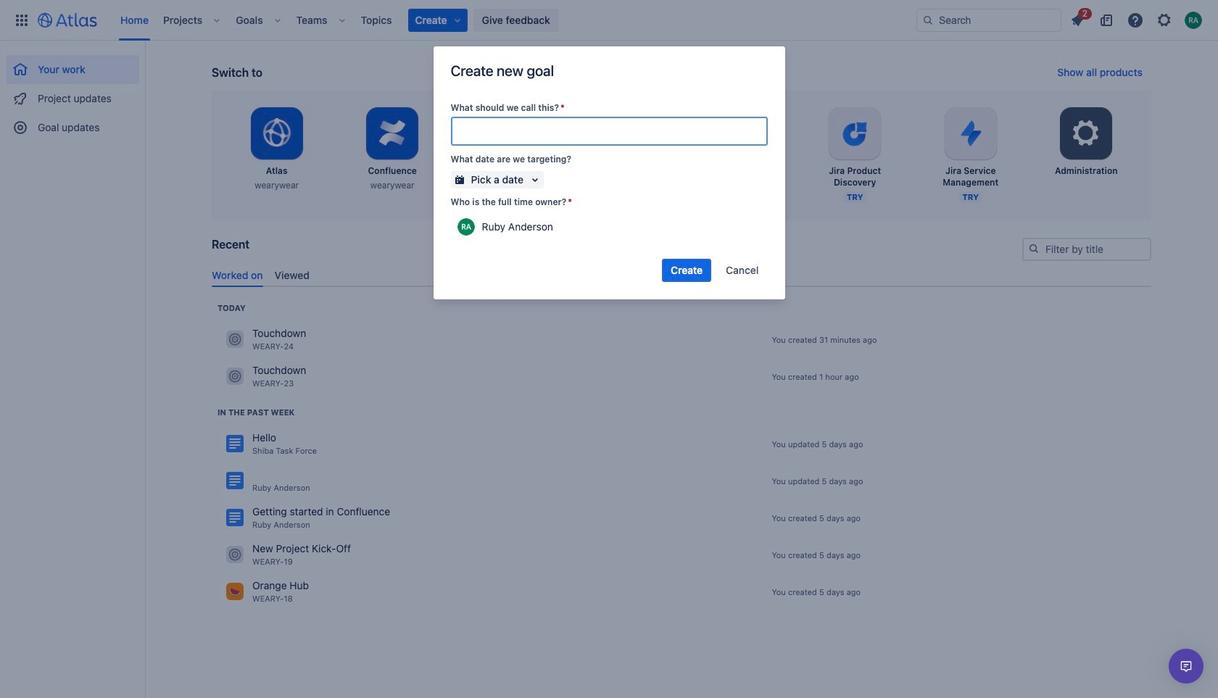 Task type: vqa. For each thing, say whether or not it's contained in the screenshot.
"Close Modal" IMAGE
no



Task type: locate. For each thing, give the bounding box(es) containing it.
Filter by title field
[[1024, 239, 1150, 260]]

search image
[[1028, 243, 1040, 255]]

heading
[[218, 302, 246, 314], [218, 407, 295, 418]]

1 vertical spatial confluence image
[[226, 472, 244, 490]]

3 confluence image from the top
[[226, 509, 244, 527]]

None search field
[[917, 8, 1062, 32]]

0 vertical spatial confluence image
[[226, 435, 244, 453]]

1 heading from the top
[[218, 302, 246, 314]]

Search field
[[917, 8, 1062, 32]]

top element
[[9, 0, 917, 40]]

help image
[[1127, 11, 1144, 29]]

1 vertical spatial townsquare image
[[226, 546, 244, 564]]

1 vertical spatial heading
[[218, 407, 295, 418]]

0 vertical spatial heading
[[218, 302, 246, 314]]

0 vertical spatial townsquare image
[[226, 331, 244, 348]]

2 heading from the top
[[218, 407, 295, 418]]

tab list
[[206, 263, 1157, 287]]

confluence image
[[226, 435, 244, 453], [226, 472, 244, 490], [226, 509, 244, 527]]

1 vertical spatial townsquare image
[[226, 583, 244, 601]]

townsquare image
[[226, 331, 244, 348], [226, 583, 244, 601]]

group
[[6, 41, 139, 146]]

2 townsquare image from the top
[[226, 546, 244, 564]]

None field
[[452, 118, 766, 144]]

townsquare image
[[226, 368, 244, 385], [226, 546, 244, 564]]

2 confluence image from the top
[[226, 472, 244, 490]]

2 vertical spatial confluence image
[[226, 509, 244, 527]]

banner
[[0, 0, 1218, 41]]

1 townsquare image from the top
[[226, 331, 244, 348]]

0 vertical spatial townsquare image
[[226, 368, 244, 385]]



Task type: describe. For each thing, give the bounding box(es) containing it.
settings image
[[1069, 116, 1104, 151]]

1 townsquare image from the top
[[226, 368, 244, 385]]

1 confluence image from the top
[[226, 435, 244, 453]]

2 townsquare image from the top
[[226, 583, 244, 601]]

search image
[[922, 14, 934, 26]]



